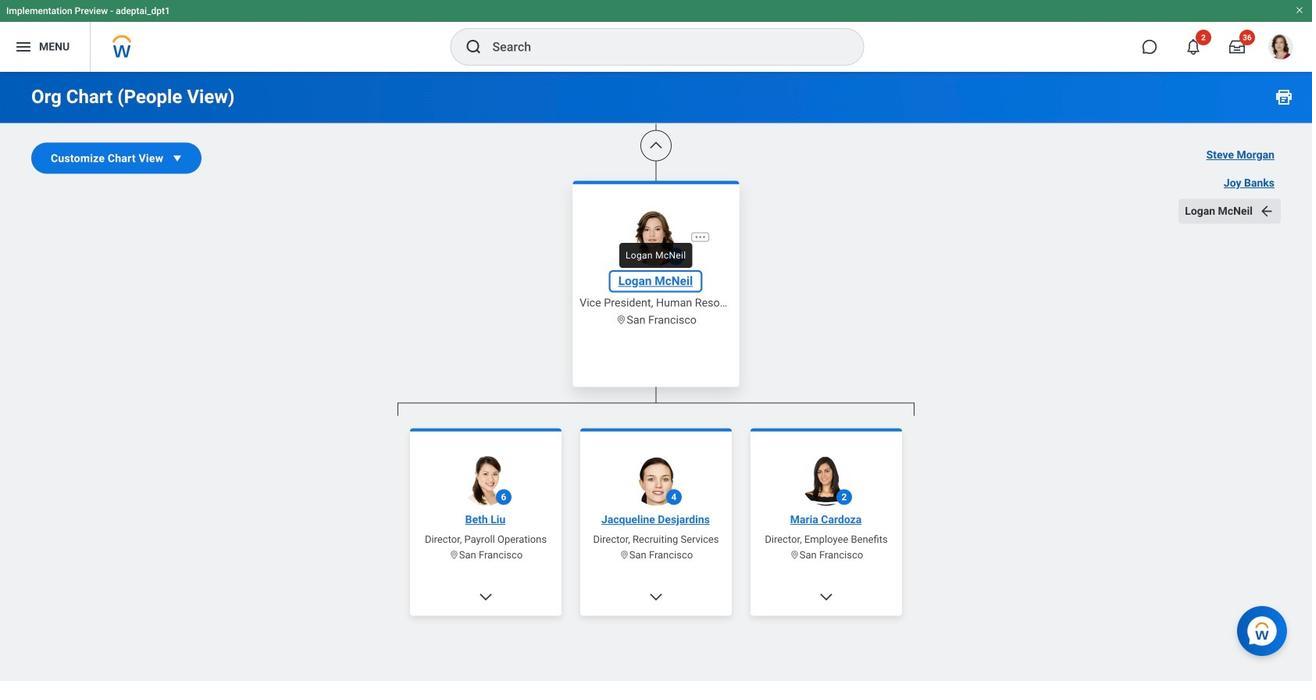 Task type: locate. For each thing, give the bounding box(es) containing it.
2 chevron down image from the left
[[819, 589, 834, 605]]

search image
[[464, 37, 483, 56]]

0 horizontal spatial chevron down image
[[648, 589, 664, 605]]

banner
[[0, 0, 1312, 72]]

1 horizontal spatial location image
[[619, 550, 629, 560]]

3 location image from the left
[[790, 550, 800, 560]]

close environment banner image
[[1295, 5, 1305, 15]]

chevron down image for 1st location icon from right
[[819, 589, 834, 605]]

location image
[[449, 550, 459, 560], [619, 550, 629, 560], [790, 550, 800, 560]]

tooltip
[[615, 238, 697, 273]]

Search Workday  search field
[[493, 30, 832, 64]]

2 horizontal spatial location image
[[790, 550, 800, 560]]

main content
[[0, 0, 1312, 681]]

print org chart image
[[1275, 87, 1294, 106]]

chevron down image
[[648, 589, 664, 605], [819, 589, 834, 605]]

chevron down image
[[478, 589, 494, 605]]

1 horizontal spatial chevron down image
[[819, 589, 834, 605]]

1 chevron down image from the left
[[648, 589, 664, 605]]

0 horizontal spatial location image
[[449, 550, 459, 560]]



Task type: vqa. For each thing, say whether or not it's contained in the screenshot.
the rightmost 2023
no



Task type: describe. For each thing, give the bounding box(es) containing it.
related actions image
[[694, 231, 707, 244]]

2 location image from the left
[[619, 550, 629, 560]]

caret down image
[[170, 150, 185, 166]]

profile logan mcneil image
[[1269, 34, 1294, 63]]

1 location image from the left
[[449, 550, 459, 560]]

inbox large image
[[1230, 39, 1245, 55]]

chevron up image
[[648, 138, 664, 153]]

justify image
[[14, 37, 33, 56]]

location image
[[616, 314, 627, 326]]

chevron down image for second location icon from the left
[[648, 589, 664, 605]]

arrow left image
[[1259, 203, 1275, 219]]

logan mcneil, logan mcneil, 3 direct reports element
[[398, 416, 915, 681]]

notifications large image
[[1186, 39, 1201, 55]]



